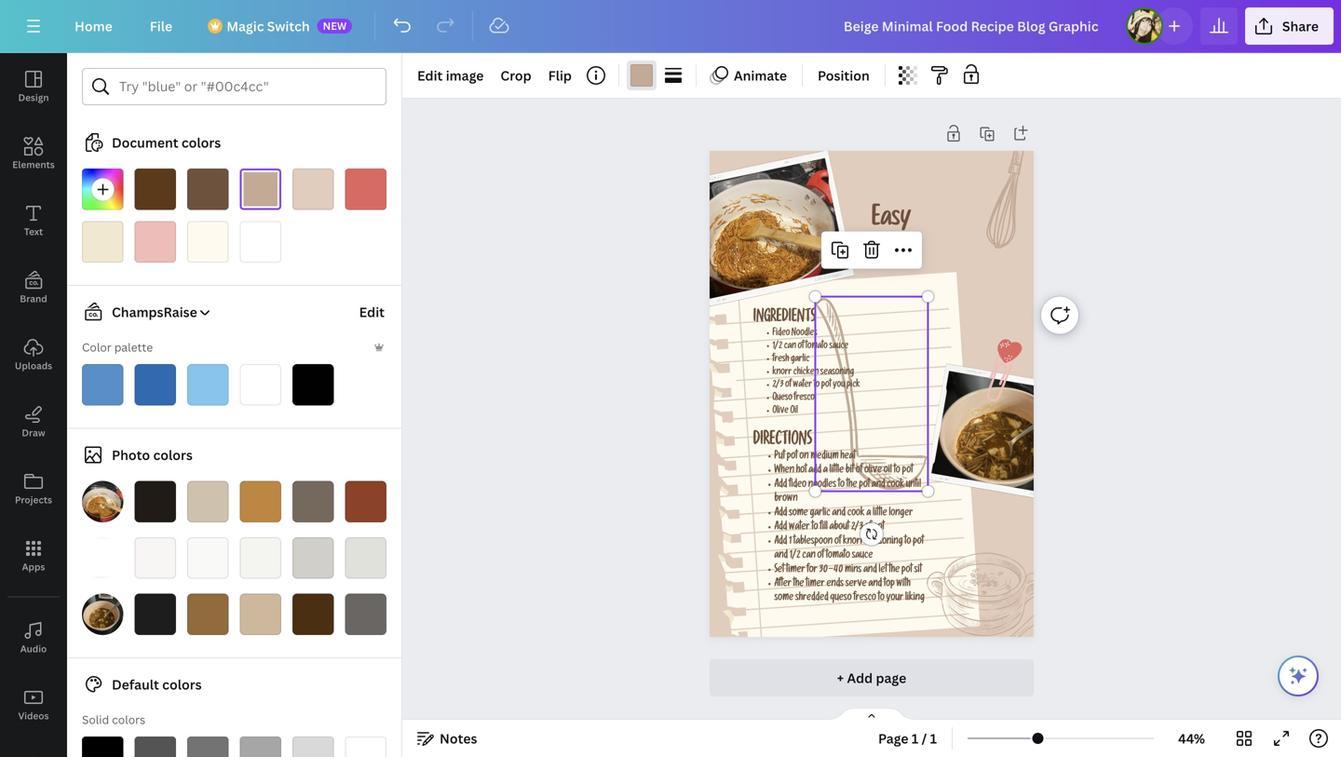 Task type: locate. For each thing, give the bounding box(es) containing it.
brown
[[775, 495, 798, 505]]

gray #a6a6a6 image
[[240, 737, 281, 758]]

1 vertical spatial tomato
[[826, 551, 851, 562]]

flip
[[548, 67, 572, 84]]

1 horizontal spatial knorr
[[843, 537, 864, 548]]

garlic
[[791, 355, 810, 365], [810, 509, 831, 519]]

#d0cfc8 image
[[293, 538, 334, 579]]

0 vertical spatial little
[[830, 466, 844, 477]]

40
[[834, 565, 843, 576]]

1 vertical spatial can
[[803, 551, 816, 562]]

water down chicken
[[793, 381, 813, 391]]

ends
[[827, 580, 844, 590]]

magic
[[227, 17, 264, 35]]

#e4ccbc image
[[293, 169, 334, 210]]

audio button
[[0, 605, 67, 672]]

2 horizontal spatial 1
[[930, 730, 937, 748]]

#d2b799 image
[[240, 594, 281, 635]]

0 horizontal spatial knorr
[[773, 368, 792, 378]]

1 vertical spatial little
[[873, 509, 888, 519]]

0 vertical spatial knorr
[[773, 368, 792, 378]]

1 vertical spatial garlic
[[810, 509, 831, 519]]

share button
[[1246, 7, 1334, 45]]

cook
[[887, 480, 905, 491], [848, 509, 865, 519]]

#78695c image
[[293, 481, 334, 523]]

seasoning up "you" at bottom right
[[821, 368, 855, 378]]

0 horizontal spatial seasoning
[[821, 368, 855, 378]]

little left the 'bit'
[[830, 466, 844, 477]]

heat
[[841, 452, 856, 463]]

some down brown
[[789, 509, 808, 519]]

0 horizontal spatial can
[[784, 342, 797, 352]]

1/2
[[773, 342, 783, 352], [790, 551, 801, 562]]

1 horizontal spatial timer
[[806, 580, 825, 590]]

0 vertical spatial water
[[793, 381, 813, 391]]

0 vertical spatial 1/2
[[773, 342, 783, 352]]

0 vertical spatial seasoning
[[821, 368, 855, 378]]

pot left "you" at bottom right
[[822, 381, 832, 391]]

edit for edit
[[359, 303, 385, 321]]

can up fresh
[[784, 342, 797, 352]]

home link
[[60, 7, 127, 45]]

1 left tablespoon
[[789, 537, 792, 548]]

colors right document
[[182, 134, 221, 151]]

#fffaef image
[[187, 221, 229, 263], [187, 221, 229, 263]]

position button
[[811, 61, 877, 90]]

2/3
[[773, 381, 784, 391], [851, 523, 864, 533]]

little left longer
[[873, 509, 888, 519]]

#d1c1ab image
[[187, 481, 229, 523]]

of up 30-
[[818, 551, 825, 562]]

1 vertical spatial edit
[[359, 303, 385, 321]]

0 vertical spatial fideo
[[872, 243, 919, 269]]

#986934 image
[[187, 594, 229, 635], [187, 594, 229, 635]]

and
[[872, 480, 886, 491], [832, 509, 846, 519], [775, 551, 788, 562], [864, 565, 877, 576], [869, 580, 882, 590]]

#d1c1ab image
[[187, 481, 229, 523]]

to
[[814, 381, 820, 391], [894, 466, 901, 477], [838, 480, 845, 491], [812, 523, 819, 533], [905, 537, 912, 548], [878, 594, 885, 604]]

edit button
[[357, 293, 387, 331]]

a right add
[[824, 466, 828, 477]]

light gray #d9d9d9 image
[[293, 737, 334, 758], [293, 737, 334, 758]]

timer
[[787, 565, 805, 576], [806, 580, 825, 590]]

sauce up "you" at bottom right
[[830, 342, 849, 352]]

1 vertical spatial knorr
[[843, 537, 864, 548]]

top
[[884, 580, 895, 590]]

can inside put pot on medium heat when hot add a little bit of olive oil to pot add fideo noodles to the pot and cook until brown add some garlic and cook a little longer add water to fill about 2/3 of pot add 1 tablespoon of knorr seasoning to pot and 1/2 can of tomato sauce set timer for 30-40 mins and let the pot sit after the timer ends serve and top with some shredded queso fresco to your liking
[[803, 551, 816, 562]]

0 horizontal spatial the
[[794, 580, 804, 590]]

0 horizontal spatial edit
[[359, 303, 385, 321]]

0 horizontal spatial 1
[[789, 537, 792, 548]]

1 vertical spatial the
[[889, 565, 900, 576]]

of
[[798, 342, 804, 352], [786, 381, 792, 391], [856, 466, 863, 477], [865, 523, 872, 533], [835, 537, 842, 548], [818, 551, 825, 562]]

fideo
[[789, 480, 807, 491]]

cook down oil
[[887, 480, 905, 491]]

2 horizontal spatial the
[[889, 565, 900, 576]]

draw button
[[0, 389, 67, 456]]

1 horizontal spatial 2/3
[[851, 523, 864, 533]]

of right about
[[865, 523, 872, 533]]

share
[[1283, 17, 1319, 35]]

canva assistant image
[[1288, 665, 1310, 688]]

knorr down about
[[843, 537, 864, 548]]

fresco inside fideo noodles 1/2 can of tomato sauce fresh garlic knorr chicken seasoning 2/3 of water to pot you pick queso fresco olive oil
[[794, 394, 815, 404]]

crop button
[[493, 61, 539, 90]]

fideo down easy
[[872, 243, 919, 269]]

1 horizontal spatial fideo
[[872, 243, 919, 269]]

#c48433 image
[[240, 481, 281, 523], [240, 481, 281, 523]]

1/2 down tablespoon
[[790, 551, 801, 562]]

1 vertical spatial 1/2
[[790, 551, 801, 562]]

animate button
[[704, 61, 795, 90]]

tomato up 40
[[826, 551, 851, 562]]

#6a6663 image
[[345, 594, 387, 635], [345, 594, 387, 635]]

pot inside fideo noodles 1/2 can of tomato sauce fresh garlic knorr chicken seasoning 2/3 of water to pot you pick queso fresco olive oil
[[822, 381, 832, 391]]

dark gray #545454 image
[[135, 737, 176, 758]]

colors
[[182, 134, 221, 151], [153, 446, 193, 464], [162, 676, 202, 694], [112, 712, 145, 728]]

#c8a994 image
[[631, 64, 653, 87]]

1 horizontal spatial fresco
[[854, 594, 877, 604]]

1 horizontal spatial 1/2
[[790, 551, 801, 562]]

document colors
[[112, 134, 221, 151]]

0 vertical spatial sauce
[[830, 342, 849, 352]]

0 horizontal spatial timer
[[787, 565, 805, 576]]

sauce inside put pot on medium heat when hot add a little bit of olive oil to pot add fideo noodles to the pot and cook until brown add some garlic and cook a little longer add water to fill about 2/3 of pot add 1 tablespoon of knorr seasoning to pot and 1/2 can of tomato sauce set timer for 30-40 mins and let the pot sit after the timer ends serve and top with some shredded queso fresco to your liking
[[852, 551, 873, 562]]

#4f2d0b image
[[293, 594, 334, 635], [293, 594, 334, 635]]

can up the "for" at bottom
[[803, 551, 816, 562]]

design button
[[0, 53, 67, 120]]

0 vertical spatial cook
[[887, 480, 905, 491]]

1 horizontal spatial edit
[[417, 67, 443, 84]]

1 vertical spatial sauce
[[852, 551, 873, 562]]

shredded
[[796, 594, 829, 604]]

put pot on medium heat when hot add a little bit of olive oil to pot add fideo noodles to the pot and cook until brown add some garlic and cook a little longer add water to fill about 2/3 of pot add 1 tablespoon of knorr seasoning to pot and 1/2 can of tomato sauce set timer for 30-40 mins and let the pot sit after the timer ends serve and top with some shredded queso fresco to your liking
[[775, 452, 925, 604]]

#603813 image
[[135, 169, 176, 210], [135, 169, 176, 210]]

noodles
[[792, 329, 818, 339]]

1 horizontal spatial 1
[[912, 730, 919, 748]]

text button
[[0, 187, 67, 254]]

1 right / at right
[[930, 730, 937, 748]]

pick
[[847, 381, 860, 391]]

0 horizontal spatial fideo
[[773, 329, 790, 339]]

#75c6ef image
[[187, 364, 229, 406]]

of up queso
[[786, 381, 792, 391]]

#e1e1dc image
[[345, 538, 387, 579]]

of down noodles
[[798, 342, 804, 352]]

colors right solid
[[112, 712, 145, 728]]

1/2 up fresh
[[773, 342, 783, 352]]

colors for default colors
[[162, 676, 202, 694]]

fideo inside fideo noodles 1/2 can of tomato sauce fresh garlic knorr chicken seasoning 2/3 of water to pot you pick queso fresco olive oil
[[773, 329, 790, 339]]

directions
[[754, 434, 813, 451]]

#ffffff image
[[240, 221, 281, 263], [240, 221, 281, 263], [240, 364, 281, 406], [240, 364, 281, 406]]

and left top
[[869, 580, 882, 590]]

add
[[809, 466, 822, 477]]

30-
[[820, 565, 834, 576]]

main menu bar
[[0, 0, 1342, 53]]

a left longer
[[867, 509, 871, 519]]

0 vertical spatial can
[[784, 342, 797, 352]]

sauce
[[830, 342, 849, 352], [852, 551, 873, 562]]

0 horizontal spatial little
[[830, 466, 844, 477]]

document
[[112, 134, 178, 151]]

pot up until
[[903, 466, 913, 477]]

1 vertical spatial seasoning
[[866, 537, 903, 548]]

seasoning
[[821, 368, 855, 378], [866, 537, 903, 548]]

0 vertical spatial the
[[847, 480, 858, 491]]

#f3e8d0 image
[[82, 221, 123, 263], [82, 221, 123, 263]]

0 horizontal spatial fresco
[[794, 394, 815, 404]]

mins
[[845, 565, 862, 576]]

water
[[793, 381, 813, 391], [789, 523, 810, 533]]

add inside + add page 'button'
[[847, 669, 873, 687]]

to left the fill
[[812, 523, 819, 533]]

timer down the "for" at bottom
[[806, 580, 825, 590]]

bit
[[846, 466, 854, 477]]

1 horizontal spatial sauce
[[852, 551, 873, 562]]

#1d1d1e image
[[135, 594, 176, 635], [135, 594, 176, 635]]

sauce up mins
[[852, 551, 873, 562]]

0 vertical spatial 2/3
[[773, 381, 784, 391]]

the down the 'bit'
[[847, 480, 858, 491]]

1 vertical spatial 2/3
[[851, 523, 864, 533]]

0 vertical spatial fresco
[[794, 394, 815, 404]]

black #000000 image
[[82, 737, 123, 758], [82, 737, 123, 758]]

2/3 right about
[[851, 523, 864, 533]]

cook up about
[[848, 509, 865, 519]]

colors for document colors
[[182, 134, 221, 151]]

colors right default on the left bottom of the page
[[162, 676, 202, 694]]

0 vertical spatial some
[[789, 509, 808, 519]]

text
[[24, 225, 43, 238]]

seasoning up let on the bottom of the page
[[866, 537, 903, 548]]

garlic up the fill
[[810, 509, 831, 519]]

gray #737373 image
[[187, 737, 229, 758], [187, 737, 229, 758]]

1 vertical spatial water
[[789, 523, 810, 533]]

olive
[[773, 407, 789, 417]]

#f6bbb7 image
[[135, 221, 176, 263]]

1 vertical spatial fideo
[[773, 329, 790, 339]]

1 vertical spatial fresco
[[854, 594, 877, 604]]

0 horizontal spatial sauce
[[830, 342, 849, 352]]

your
[[887, 594, 904, 604]]

0 vertical spatial tomato
[[806, 342, 828, 352]]

2/3 inside put pot on medium heat when hot add a little bit of olive oil to pot add fideo noodles to the pot and cook until brown add some garlic and cook a little longer add water to fill about 2/3 of pot add 1 tablespoon of knorr seasoning to pot and 1/2 can of tomato sauce set timer for 30-40 mins and let the pot sit after the timer ends serve and top with some shredded queso fresco to your liking
[[851, 523, 864, 533]]

1 vertical spatial timer
[[806, 580, 825, 590]]

0 vertical spatial a
[[824, 466, 828, 477]]

fresh
[[773, 355, 790, 365]]

tomato
[[806, 342, 828, 352], [826, 551, 851, 562]]

colors right photo
[[153, 446, 193, 464]]

2/3 up queso
[[773, 381, 784, 391]]

gray #a6a6a6 image
[[240, 737, 281, 758]]

edit for edit image
[[417, 67, 443, 84]]

water up tablespoon
[[789, 523, 810, 533]]

pot up sit
[[913, 537, 924, 548]]

0 horizontal spatial cook
[[848, 509, 865, 519]]

to inside fideo noodles 1/2 can of tomato sauce fresh garlic knorr chicken seasoning 2/3 of water to pot you pick queso fresco olive oil
[[814, 381, 820, 391]]

the
[[847, 480, 858, 491], [889, 565, 900, 576], [794, 580, 804, 590]]

fideo down ingredients
[[773, 329, 790, 339]]

garlic inside put pot on medium heat when hot add a little bit of olive oil to pot add fideo noodles to the pot and cook until brown add some garlic and cook a little longer add water to fill about 2/3 of pot add 1 tablespoon of knorr seasoning to pot and 1/2 can of tomato sauce set timer for 30-40 mins and let the pot sit after the timer ends serve and top with some shredded queso fresco to your liking
[[810, 509, 831, 519]]

#c8a994 image
[[631, 64, 653, 87], [240, 169, 281, 210], [240, 169, 281, 210]]

#f4f4f1 image
[[240, 538, 281, 579], [240, 538, 281, 579]]

longer
[[889, 509, 913, 519]]

0 horizontal spatial 1/2
[[773, 342, 783, 352]]

1 horizontal spatial a
[[867, 509, 871, 519]]

add a new color image
[[82, 169, 123, 210], [82, 169, 123, 210]]

uploads button
[[0, 321, 67, 389]]

#f7f6f5 image
[[135, 538, 176, 579]]

1 horizontal spatial seasoning
[[866, 537, 903, 548]]

palette
[[114, 340, 153, 355]]

#e4ccbc image
[[293, 169, 334, 210]]

the right let on the bottom of the page
[[889, 565, 900, 576]]

let
[[879, 565, 888, 576]]

to down chicken
[[814, 381, 820, 391]]

0 vertical spatial edit
[[417, 67, 443, 84]]

colors for photo colors
[[153, 446, 193, 464]]

garlic inside fideo noodles 1/2 can of tomato sauce fresh garlic knorr chicken seasoning 2/3 of water to pot you pick queso fresco olive oil
[[791, 355, 810, 365]]

pot
[[822, 381, 832, 391], [787, 452, 798, 463], [903, 466, 913, 477], [859, 480, 870, 491], [874, 523, 885, 533], [913, 537, 924, 548], [902, 565, 913, 576]]

edit
[[417, 67, 443, 84], [359, 303, 385, 321]]

photo colors
[[112, 446, 193, 464]]

add
[[775, 480, 788, 491], [775, 509, 788, 519], [775, 523, 788, 533], [775, 537, 788, 548], [847, 669, 873, 687]]

garlic up chicken
[[791, 355, 810, 365]]

fresco inside put pot on medium heat when hot add a little bit of olive oil to pot add fideo noodles to the pot and cook until brown add some garlic and cook a little longer add water to fill about 2/3 of pot add 1 tablespoon of knorr seasoning to pot and 1/2 can of tomato sauce set timer for 30-40 mins and let the pot sit after the timer ends serve and top with some shredded queso fresco to your liking
[[854, 594, 877, 604]]

#725039 image
[[187, 169, 229, 210], [187, 169, 229, 210]]

champsraise
[[112, 303, 197, 321]]

1 left / at right
[[912, 730, 919, 748]]

#e5645e image
[[345, 169, 387, 210]]

edit inside dropdown button
[[417, 67, 443, 84]]

to right noodles
[[838, 480, 845, 491]]

some down after
[[775, 594, 794, 604]]

white #ffffff image
[[345, 737, 387, 758], [345, 737, 387, 758]]

page 1 / 1
[[879, 730, 937, 748]]

edit inside button
[[359, 303, 385, 321]]

#4890cd image
[[82, 364, 123, 406], [82, 364, 123, 406]]

can
[[784, 342, 797, 352], [803, 551, 816, 562]]

knorr down fresh
[[773, 368, 792, 378]]

the right after
[[794, 580, 804, 590]]

#010101 image
[[293, 364, 334, 406]]

flip button
[[541, 61, 579, 90]]

color
[[82, 340, 112, 355]]

edit image
[[417, 67, 484, 84]]

timer right 'set'
[[787, 565, 805, 576]]

fresco up the oil
[[794, 394, 815, 404]]

tomato inside put pot on medium heat when hot add a little bit of olive oil to pot add fideo noodles to the pot and cook until brown add some garlic and cook a little longer add water to fill about 2/3 of pot add 1 tablespoon of knorr seasoning to pot and 1/2 can of tomato sauce set timer for 30-40 mins and let the pot sit after the timer ends serve and top with some shredded queso fresco to your liking
[[826, 551, 851, 562]]

switch
[[267, 17, 310, 35]]

0 vertical spatial garlic
[[791, 355, 810, 365]]

1 horizontal spatial can
[[803, 551, 816, 562]]

tomato down noodles
[[806, 342, 828, 352]]

2/3 inside fideo noodles 1/2 can of tomato sauce fresh garlic knorr chicken seasoning 2/3 of water to pot you pick queso fresco olive oil
[[773, 381, 784, 391]]

1 horizontal spatial little
[[873, 509, 888, 519]]

fresco down serve
[[854, 594, 877, 604]]

#166bb5 image
[[135, 364, 176, 406]]

for
[[807, 565, 818, 576]]

0 horizontal spatial 2/3
[[773, 381, 784, 391]]

with
[[897, 580, 911, 590]]

elements button
[[0, 120, 67, 187]]



Task type: describe. For each thing, give the bounding box(es) containing it.
oil
[[791, 407, 798, 417]]

position
[[818, 67, 870, 84]]

#943c21 image
[[345, 481, 387, 523]]

dark gray #545454 image
[[135, 737, 176, 758]]

page
[[876, 669, 907, 687]]

fideo noodles 1/2 can of tomato sauce fresh garlic knorr chicken seasoning 2/3 of water to pot you pick queso fresco olive oil
[[773, 329, 860, 417]]

solid colors
[[82, 712, 145, 728]]

colors for solid colors
[[112, 712, 145, 728]]

1 horizontal spatial cook
[[887, 480, 905, 491]]

#221a16 image
[[135, 481, 176, 523]]

/
[[922, 730, 927, 748]]

apps
[[22, 561, 45, 573]]

1 inside put pot on medium heat when hot add a little bit of olive oil to pot add fideo noodles to the pot and cook until brown add some garlic and cook a little longer add water to fill about 2/3 of pot add 1 tablespoon of knorr seasoning to pot and 1/2 can of tomato sauce set timer for 30-40 mins and let the pot sit after the timer ends serve and top with some shredded queso fresco to your liking
[[789, 537, 792, 548]]

#010101 image
[[293, 364, 334, 406]]

noodles
[[809, 480, 837, 491]]

#943c21 image
[[345, 481, 387, 523]]

#f9f9f7 image
[[187, 538, 229, 579]]

0 horizontal spatial a
[[824, 466, 828, 477]]

sit
[[915, 565, 922, 576]]

ingredients
[[754, 311, 816, 327]]

show pages image
[[827, 707, 917, 722]]

can inside fideo noodles 1/2 can of tomato sauce fresh garlic knorr chicken seasoning 2/3 of water to pot you pick queso fresco olive oil
[[784, 342, 797, 352]]

magic switch
[[227, 17, 310, 35]]

1/2 inside fideo noodles 1/2 can of tomato sauce fresh garlic knorr chicken seasoning 2/3 of water to pot you pick queso fresco olive oil
[[773, 342, 783, 352]]

1/2 inside put pot on medium heat when hot add a little bit of olive oil to pot add fideo noodles to the pot and cook until brown add some garlic and cook a little longer add water to fill about 2/3 of pot add 1 tablespoon of knorr seasoning to pot and 1/2 can of tomato sauce set timer for 30-40 mins and let the pot sit after the timer ends serve and top with some shredded queso fresco to your liking
[[790, 551, 801, 562]]

knorr inside put pot on medium heat when hot add a little bit of olive oil to pot add fideo noodles to the pot and cook until brown add some garlic and cook a little longer add water to fill about 2/3 of pot add 1 tablespoon of knorr seasoning to pot and 1/2 can of tomato sauce set timer for 30-40 mins and let the pot sit after the timer ends serve and top with some shredded queso fresco to your liking
[[843, 537, 864, 548]]

and up about
[[832, 509, 846, 519]]

tablespoon
[[794, 537, 833, 548]]

+
[[837, 669, 844, 687]]

of right the 'bit'
[[856, 466, 863, 477]]

apps button
[[0, 523, 67, 590]]

notes button
[[410, 724, 485, 754]]

Try "blue" or "#00c4cc" search field
[[119, 69, 375, 104]]

side panel tab list
[[0, 53, 67, 758]]

#166bb5 image
[[135, 364, 176, 406]]

0 vertical spatial timer
[[787, 565, 805, 576]]

#e1e1dc image
[[345, 538, 387, 579]]

#d0cfc8 image
[[293, 538, 334, 579]]

file button
[[135, 7, 187, 45]]

notes
[[440, 730, 477, 748]]

1 horizontal spatial the
[[847, 480, 858, 491]]

edit image button
[[410, 61, 491, 90]]

pot left on
[[787, 452, 798, 463]]

solid
[[82, 712, 109, 728]]

seasoning inside put pot on medium heat when hot add a little bit of olive oil to pot add fideo noodles to the pot and cook until brown add some garlic and cook a little longer add water to fill about 2/3 of pot add 1 tablespoon of knorr seasoning to pot and 1/2 can of tomato sauce set timer for 30-40 mins and let the pot sit after the timer ends serve and top with some shredded queso fresco to your liking
[[866, 537, 903, 548]]

sauce inside fideo noodles 1/2 can of tomato sauce fresh garlic knorr chicken seasoning 2/3 of water to pot you pick queso fresco olive oil
[[830, 342, 849, 352]]

water inside fideo noodles 1/2 can of tomato sauce fresh garlic knorr chicken seasoning 2/3 of water to pot you pick queso fresco olive oil
[[793, 381, 813, 391]]

to down longer
[[905, 537, 912, 548]]

about
[[830, 523, 850, 533]]

design
[[18, 91, 49, 104]]

projects button
[[0, 456, 67, 523]]

+ add page
[[837, 669, 907, 687]]

easy
[[872, 208, 912, 234]]

brand
[[20, 293, 47, 305]]

image
[[446, 67, 484, 84]]

home
[[75, 17, 113, 35]]

brand button
[[0, 254, 67, 321]]

2 vertical spatial the
[[794, 580, 804, 590]]

easy fideo
[[872, 208, 919, 269]]

and left let on the bottom of the page
[[864, 565, 877, 576]]

and up 'set'
[[775, 551, 788, 562]]

videos button
[[0, 672, 67, 739]]

1 vertical spatial cook
[[848, 509, 865, 519]]

projects
[[15, 494, 52, 506]]

chicken
[[794, 368, 819, 378]]

#f7f6f5 image
[[135, 538, 176, 579]]

pot left sit
[[902, 565, 913, 576]]

and down olive
[[872, 480, 886, 491]]

page
[[879, 730, 909, 748]]

photo
[[112, 446, 150, 464]]

+ add page button
[[710, 660, 1034, 697]]

44%
[[1179, 730, 1206, 748]]

to right oil
[[894, 466, 901, 477]]

44% button
[[1162, 724, 1222, 754]]

new
[[323, 19, 347, 33]]

Design title text field
[[829, 7, 1119, 45]]

hot
[[797, 466, 807, 477]]

when
[[775, 466, 795, 477]]

default colors
[[112, 676, 202, 694]]

crop
[[501, 67, 532, 84]]

1 vertical spatial a
[[867, 509, 871, 519]]

uploads
[[15, 360, 52, 372]]

queso
[[773, 394, 793, 404]]

#f6bbb7 image
[[135, 221, 176, 263]]

animate
[[734, 67, 787, 84]]

laddle icon image
[[816, 297, 929, 491]]

draw
[[22, 427, 45, 439]]

videos
[[18, 710, 49, 723]]

put
[[775, 452, 785, 463]]

seasoning inside fideo noodles 1/2 can of tomato sauce fresh garlic knorr chicken seasoning 2/3 of water to pot you pick queso fresco olive oil
[[821, 368, 855, 378]]

you
[[833, 381, 846, 391]]

to left your
[[878, 594, 885, 604]]

1 vertical spatial some
[[775, 594, 794, 604]]

knorr inside fideo noodles 1/2 can of tomato sauce fresh garlic knorr chicken seasoning 2/3 of water to pot you pick queso fresco olive oil
[[773, 368, 792, 378]]

oil
[[884, 466, 892, 477]]

pot right about
[[874, 523, 885, 533]]

elements
[[12, 158, 55, 171]]

tomato inside fideo noodles 1/2 can of tomato sauce fresh garlic knorr chicken seasoning 2/3 of water to pot you pick queso fresco olive oil
[[806, 342, 828, 352]]

until
[[906, 480, 921, 491]]

#e5645e image
[[345, 169, 387, 210]]

after
[[775, 580, 792, 590]]

#d2b799 image
[[240, 594, 281, 635]]

set
[[775, 565, 785, 576]]

#221a16 image
[[135, 481, 176, 523]]

water inside put pot on medium heat when hot add a little bit of olive oil to pot add fideo noodles to the pot and cook until brown add some garlic and cook a little longer add water to fill about 2/3 of pot add 1 tablespoon of knorr seasoning to pot and 1/2 can of tomato sauce set timer for 30-40 mins and let the pot sit after the timer ends serve and top with some shredded queso fresco to your liking
[[789, 523, 810, 533]]

liking
[[906, 594, 925, 604]]

of down about
[[835, 537, 842, 548]]

medium
[[811, 452, 839, 463]]

on
[[800, 452, 809, 463]]

color palette
[[82, 340, 153, 355]]

olive
[[865, 466, 882, 477]]

#f9f9f7 image
[[187, 538, 229, 579]]

#78695c image
[[293, 481, 334, 523]]

audio
[[20, 643, 47, 655]]

file
[[150, 17, 173, 35]]

pot down olive
[[859, 480, 870, 491]]

queso
[[831, 594, 852, 604]]

#75c6ef image
[[187, 364, 229, 406]]



Task type: vqa. For each thing, say whether or not it's contained in the screenshot.
2/3
yes



